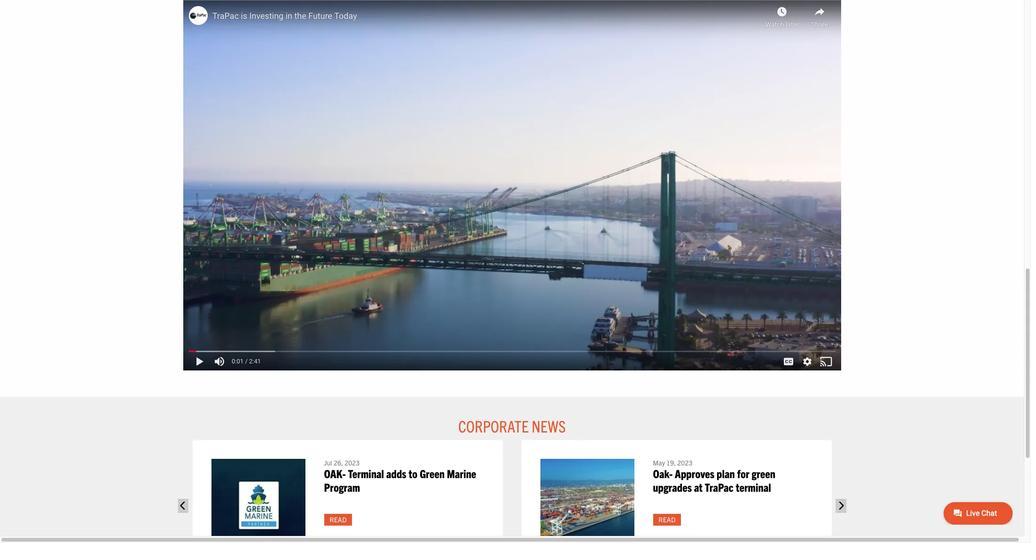 Task type: vqa. For each thing, say whether or not it's contained in the screenshot.
'visit los angeles website'
no



Task type: describe. For each thing, give the bounding box(es) containing it.
19,
[[667, 459, 676, 467]]

read for oak- approves plan for green upgrades at trapac terminal
[[659, 515, 676, 524]]

2 solid image from the left
[[836, 499, 847, 513]]

2023 for approves
[[678, 459, 693, 467]]

approves
[[675, 466, 715, 481]]

corporate news
[[459, 416, 566, 436]]

oak-
[[324, 466, 346, 481]]

news
[[532, 416, 566, 436]]

adds
[[386, 466, 407, 481]]

corporate
[[459, 416, 529, 436]]

green
[[752, 466, 776, 481]]

oak-
[[653, 466, 673, 481]]

1 solid image from the left
[[178, 499, 188, 513]]

may 19, 2023 oak- approves plan for green upgrades at trapac terminal
[[653, 459, 776, 494]]

read link for oak- approves plan for green upgrades at trapac terminal
[[653, 514, 682, 526]]

marine
[[447, 466, 476, 481]]

plan
[[717, 466, 735, 481]]

terminal
[[348, 466, 384, 481]]



Task type: locate. For each thing, give the bounding box(es) containing it.
solid image
[[178, 499, 188, 513], [836, 499, 847, 513]]

to
[[409, 466, 418, 481]]

may
[[653, 459, 665, 467]]

1 read from the left
[[330, 515, 347, 524]]

read link
[[324, 514, 352, 526], [653, 514, 682, 526]]

1 2023 from the left
[[345, 459, 360, 467]]

upgrades
[[653, 480, 692, 494]]

read link for oak- terminal adds to green marine program
[[324, 514, 352, 526]]

for
[[738, 466, 750, 481]]

0 horizontal spatial solid image
[[178, 499, 188, 513]]

2023 for terminal
[[345, 459, 360, 467]]

26,
[[334, 459, 343, 467]]

1 horizontal spatial solid image
[[836, 499, 847, 513]]

read link down upgrades
[[653, 514, 682, 526]]

2023 inside jul 26, 2023 oak- terminal adds to green marine program
[[345, 459, 360, 467]]

2 read link from the left
[[653, 514, 682, 526]]

0 horizontal spatial read
[[330, 515, 347, 524]]

2023 inside may 19, 2023 oak- approves plan for green upgrades at trapac terminal
[[678, 459, 693, 467]]

2023 right the 19,
[[678, 459, 693, 467]]

2 read from the left
[[659, 515, 676, 524]]

read down upgrades
[[659, 515, 676, 524]]

program
[[324, 480, 360, 494]]

0 horizontal spatial read link
[[324, 514, 352, 526]]

0 horizontal spatial 2023
[[345, 459, 360, 467]]

2023 right 26,
[[345, 459, 360, 467]]

read
[[330, 515, 347, 524], [659, 515, 676, 524]]

2023
[[345, 459, 360, 467], [678, 459, 693, 467]]

green
[[420, 466, 445, 481]]

read down program at left
[[330, 515, 347, 524]]

read link down program at left
[[324, 514, 352, 526]]

at
[[694, 480, 703, 494]]

1 horizontal spatial read
[[659, 515, 676, 524]]

2 2023 from the left
[[678, 459, 693, 467]]

jul
[[324, 459, 332, 467]]

1 horizontal spatial 2023
[[678, 459, 693, 467]]

read for oak- terminal adds to green marine program
[[330, 515, 347, 524]]

jul 26, 2023 oak- terminal adds to green marine program
[[324, 459, 476, 494]]

1 read link from the left
[[324, 514, 352, 526]]

terminal
[[736, 480, 771, 494]]

trapac
[[705, 480, 734, 494]]

1 horizontal spatial read link
[[653, 514, 682, 526]]



